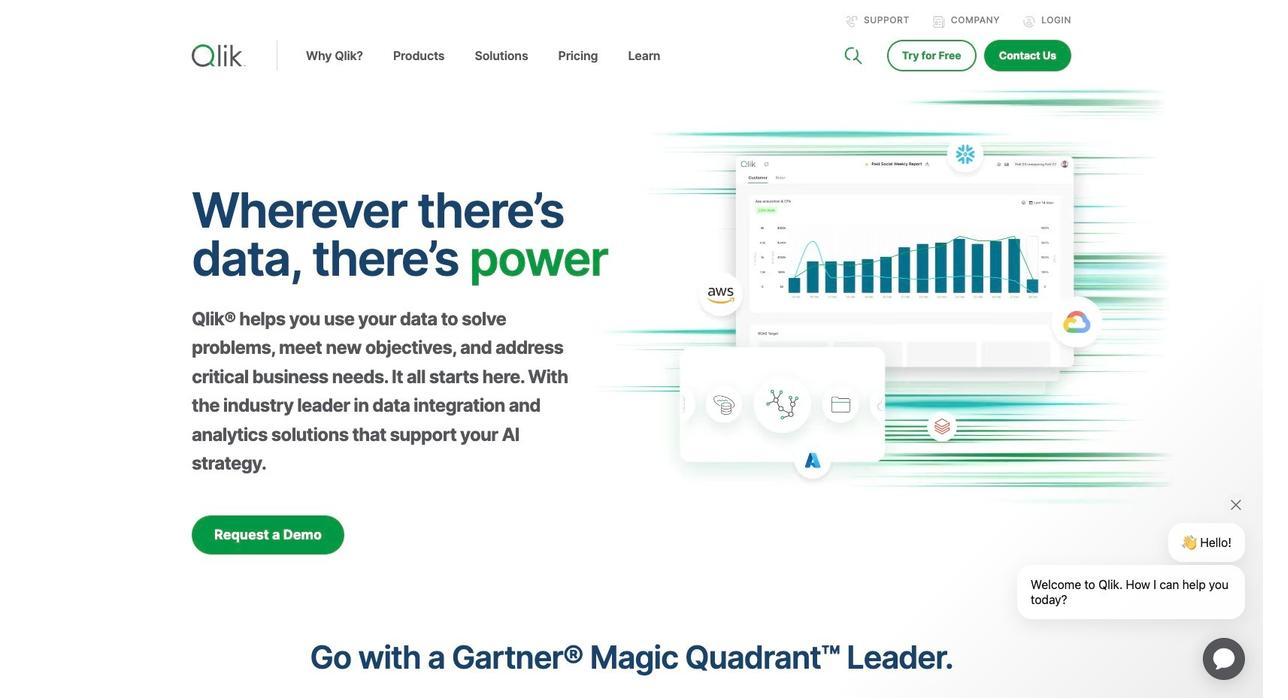 Task type: describe. For each thing, give the bounding box(es) containing it.
company image
[[933, 16, 945, 28]]

login image
[[1024, 16, 1036, 28]]



Task type: vqa. For each thing, say whether or not it's contained in the screenshot.
Close search icon
no



Task type: locate. For each thing, give the bounding box(es) containing it.
support image
[[846, 16, 858, 28]]

qlik image
[[192, 44, 246, 67]]

application
[[1186, 621, 1264, 699]]



